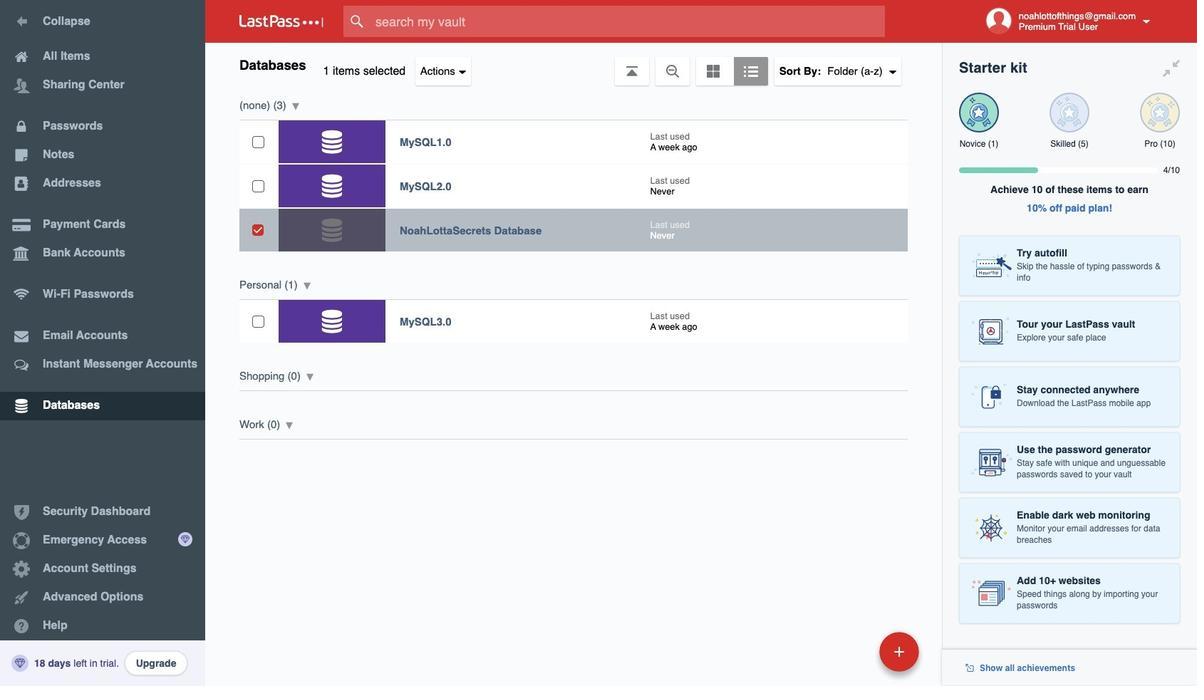 Task type: describe. For each thing, give the bounding box(es) containing it.
new item navigation
[[782, 628, 928, 686]]



Task type: vqa. For each thing, say whether or not it's contained in the screenshot.
text box
no



Task type: locate. For each thing, give the bounding box(es) containing it.
lastpass image
[[239, 15, 324, 28]]

main navigation navigation
[[0, 0, 205, 686]]

search my vault text field
[[344, 6, 913, 37]]

vault options navigation
[[205, 43, 942, 86]]

Search search field
[[344, 6, 913, 37]]

new item element
[[782, 631, 924, 672]]



